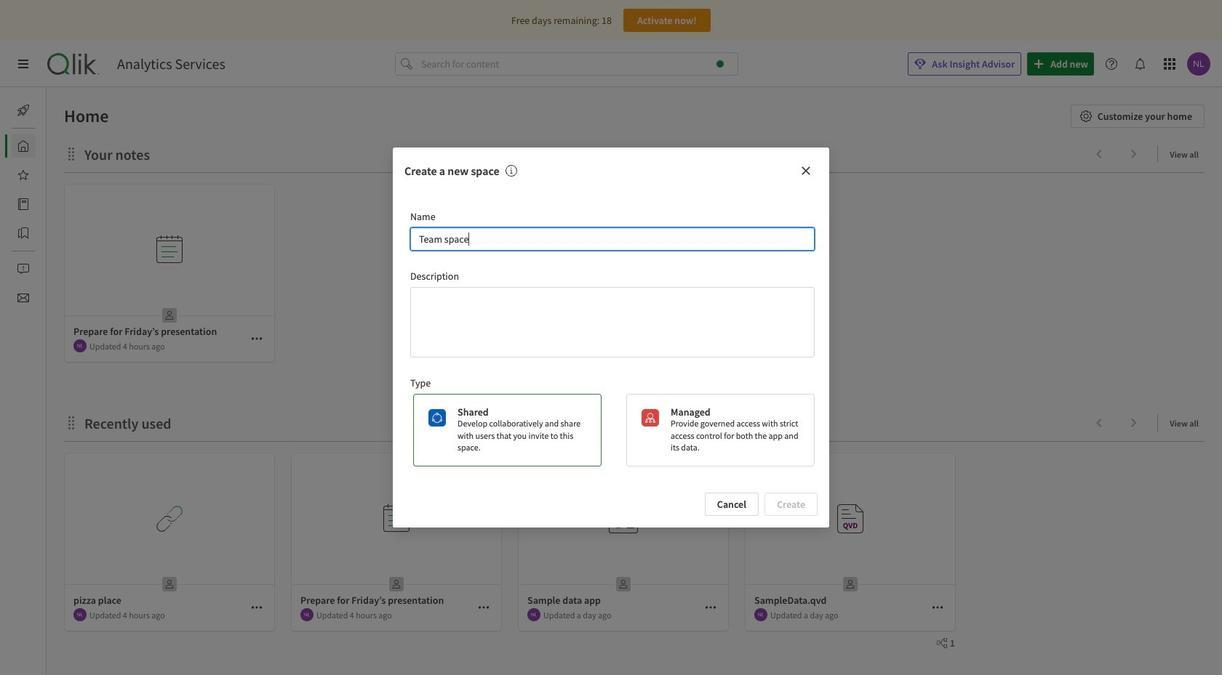 Task type: describe. For each thing, give the bounding box(es) containing it.
navigation pane element
[[0, 93, 47, 316]]

close image
[[800, 165, 812, 177]]

favorites image
[[17, 170, 29, 181]]

home badge image
[[717, 60, 724, 68]]

home image
[[17, 140, 29, 152]]

collections image
[[17, 228, 29, 239]]

move collection image
[[64, 147, 79, 161]]

2 noah lott image from the left
[[754, 609, 767, 622]]



Task type: vqa. For each thing, say whether or not it's contained in the screenshot.
'Move collection' icon
yes



Task type: locate. For each thing, give the bounding box(es) containing it.
noah lott image
[[73, 340, 87, 353], [73, 609, 87, 622], [527, 609, 541, 622]]

catalog image
[[17, 199, 29, 210]]

subscriptions image
[[17, 292, 29, 304]]

1 horizontal spatial noah lott image
[[754, 609, 767, 622]]

0 horizontal spatial noah lott image
[[300, 609, 314, 622]]

analytics services element
[[117, 55, 225, 73]]

option group
[[407, 394, 815, 467]]

noah lott image
[[300, 609, 314, 622], [754, 609, 767, 622]]

noah lott element
[[73, 340, 87, 353], [73, 609, 87, 622], [300, 609, 314, 622], [527, 609, 541, 622], [754, 609, 767, 622]]

1 noah lott image from the left
[[300, 609, 314, 622]]

move collection image
[[64, 416, 79, 430]]

main content
[[41, 87, 1222, 676]]

alerts image
[[17, 263, 29, 275]]

None text field
[[410, 287, 815, 358]]

dialog
[[393, 148, 829, 528]]

None text field
[[410, 228, 815, 251]]

open sidebar menu image
[[17, 58, 29, 70]]

getting started image
[[17, 105, 29, 116]]



